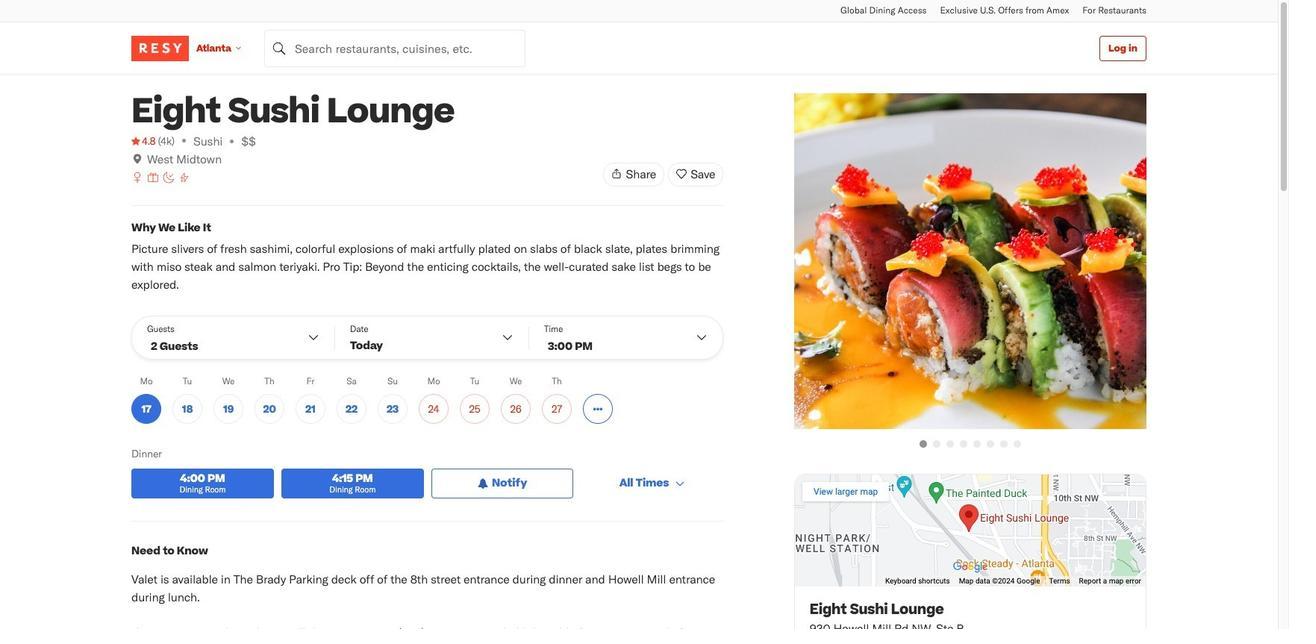 Task type: describe. For each thing, give the bounding box(es) containing it.
Search restaurants, cuisines, etc. text field
[[264, 29, 526, 67]]



Task type: locate. For each thing, give the bounding box(es) containing it.
4.8 out of 5 stars image
[[131, 134, 156, 149]]

None field
[[264, 29, 526, 67]]



Task type: vqa. For each thing, say whether or not it's contained in the screenshot.
field
yes



